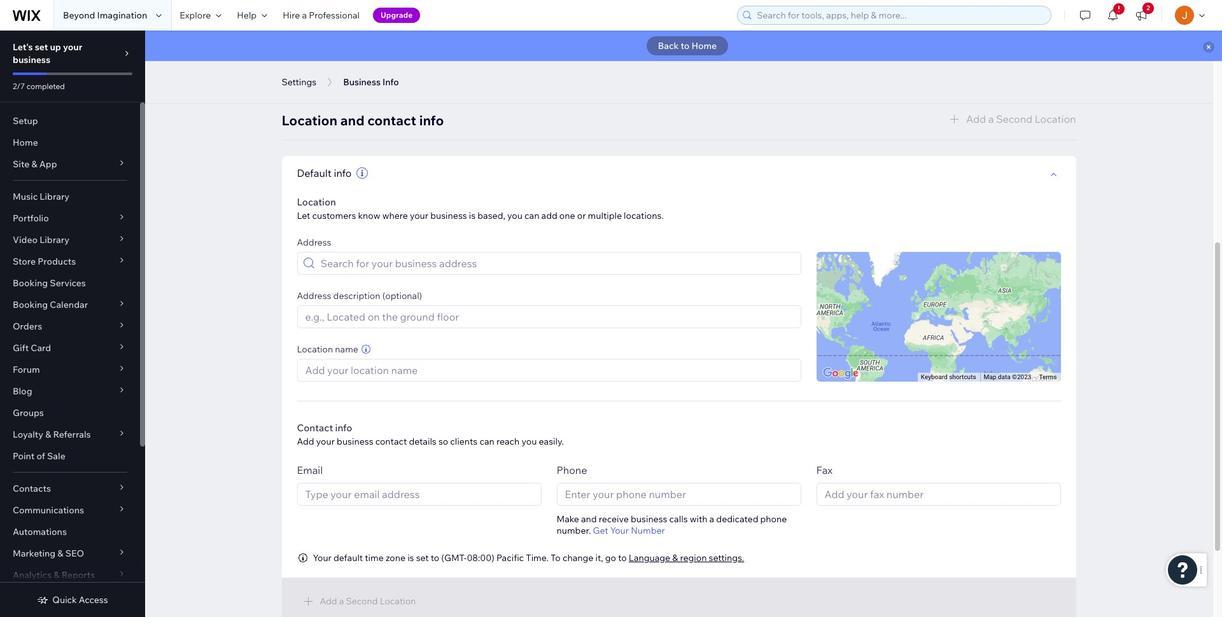 Task type: locate. For each thing, give the bounding box(es) containing it.
you right based,
[[507, 210, 523, 222]]

is
[[469, 210, 476, 222], [408, 553, 414, 564]]

your left 'number'
[[610, 525, 629, 537]]

you
[[507, 210, 523, 222], [522, 436, 537, 448]]

set right zone
[[416, 553, 429, 564]]

locations.
[[624, 210, 664, 222]]

is right zone
[[408, 553, 414, 564]]

& left reports
[[54, 570, 60, 581]]

booking down store
[[13, 278, 48, 289]]

0 horizontal spatial is
[[408, 553, 414, 564]]

one
[[560, 210, 575, 222]]

a inside the hire a professional link
[[302, 10, 307, 21]]

terms link
[[1039, 374, 1057, 381]]

name
[[335, 344, 358, 355]]

2 vertical spatial info
[[335, 422, 352, 434]]

0 horizontal spatial set
[[35, 41, 48, 53]]

blog
[[13, 386, 32, 397]]

info for contact info add your business contact details so clients can reach you easily.
[[335, 422, 352, 434]]

let's
[[13, 41, 33, 53]]

0 vertical spatial you
[[507, 210, 523, 222]]

business left 'calls'
[[631, 514, 668, 525]]

groups link
[[0, 402, 140, 424]]

quick access button
[[37, 595, 108, 606]]

and down business
[[340, 112, 365, 129]]

professional
[[309, 10, 360, 21]]

& for referrals
[[45, 429, 51, 441]]

0 vertical spatial a
[[302, 10, 307, 21]]

2 button
[[1128, 0, 1156, 31]]

you inside contact info add your business contact details so clients can reach you easily.
[[522, 436, 537, 448]]

to
[[681, 40, 690, 52], [431, 553, 439, 564], [618, 553, 627, 564]]

0 horizontal spatial get
[[439, 48, 456, 60]]

zone
[[386, 553, 406, 564]]

language
[[629, 553, 671, 564]]

description
[[333, 290, 380, 302]]

settings.
[[709, 553, 744, 564]]

can left add
[[525, 210, 540, 222]]

address down let at the top left
[[297, 237, 331, 248]]

1 horizontal spatial and
[[581, 514, 597, 525]]

setup link
[[0, 110, 140, 132]]

language & region settings. button
[[629, 553, 744, 564]]

1 vertical spatial home
[[13, 137, 38, 148]]

1 horizontal spatial is
[[469, 210, 476, 222]]

location let customers know where your business is based, you can add one or multiple locations.
[[297, 196, 664, 222]]

loyalty
[[13, 429, 43, 441]]

email
[[297, 464, 323, 477]]

& right loyalty on the bottom left of the page
[[45, 429, 51, 441]]

keyboard
[[921, 374, 948, 381]]

location up let at the top left
[[297, 196, 336, 208]]

sidebar element
[[0, 31, 145, 618]]

location inside the location let customers know where your business is based, you can add one or multiple locations.
[[297, 196, 336, 208]]

booking up the orders
[[13, 299, 48, 311]]

go
[[605, 553, 616, 564]]

1 horizontal spatial a
[[710, 514, 714, 525]]

contact left details
[[375, 436, 407, 448]]

business inside contact info add your business contact details so clients can reach you easily.
[[337, 436, 373, 448]]

library up the portfolio dropdown button
[[40, 191, 69, 202]]

set left up
[[35, 41, 48, 53]]

your inside the location let customers know where your business is based, you can add one or multiple locations.
[[410, 210, 429, 222]]

set inside let's set up your business
[[35, 41, 48, 53]]

add
[[542, 210, 558, 222]]

location left name
[[297, 344, 333, 355]]

1 horizontal spatial to
[[618, 553, 627, 564]]

to right back
[[681, 40, 690, 52]]

2 horizontal spatial to
[[681, 40, 690, 52]]

0 vertical spatial can
[[525, 210, 540, 222]]

get left own
[[439, 48, 456, 60]]

and inside make and receive business calls with a dedicated phone number.
[[581, 514, 597, 525]]

number
[[631, 525, 665, 537]]

details
[[409, 436, 437, 448]]

home
[[692, 40, 717, 52], [13, 137, 38, 148]]

back
[[658, 40, 679, 52]]

analytics & reports button
[[0, 565, 140, 586]]

address left description
[[297, 290, 331, 302]]

to right go
[[618, 553, 627, 564]]

your right up
[[63, 41, 82, 53]]

site & app
[[13, 159, 57, 170]]

a right hire
[[302, 10, 307, 21]]

default
[[297, 167, 332, 180]]

business down let's
[[13, 54, 50, 66]]

shortcuts
[[949, 374, 976, 381]]

booking inside booking services 'link'
[[13, 278, 48, 289]]

time
[[365, 553, 384, 564]]

your down contact
[[316, 436, 335, 448]]

0 vertical spatial booking
[[13, 278, 48, 289]]

your right where
[[410, 210, 429, 222]]

info
[[419, 112, 444, 129], [334, 167, 352, 180], [335, 422, 352, 434]]

2 address from the top
[[297, 290, 331, 302]]

business left based,
[[431, 210, 467, 222]]

business info button
[[337, 73, 405, 92]]

video
[[13, 234, 38, 246]]

can inside the location let customers know where your business is based, you can add one or multiple locations.
[[525, 210, 540, 222]]

store products
[[13, 256, 76, 267]]

home right back
[[692, 40, 717, 52]]

point of sale
[[13, 451, 65, 462]]

1 horizontal spatial can
[[525, 210, 540, 222]]

1 vertical spatial info
[[334, 167, 352, 180]]

1 vertical spatial library
[[40, 234, 69, 246]]

booking for booking services
[[13, 278, 48, 289]]

card
[[31, 343, 51, 354]]

library up products
[[40, 234, 69, 246]]

terms
[[1039, 374, 1057, 381]]

2 vertical spatial location
[[297, 344, 333, 355]]

analytics
[[13, 570, 52, 581]]

make
[[557, 514, 579, 525]]

access
[[79, 595, 108, 606]]

google image
[[820, 365, 862, 382]]

1 library from the top
[[40, 191, 69, 202]]

beyond imagination
[[63, 10, 147, 21]]

0 vertical spatial is
[[469, 210, 476, 222]]

point of sale link
[[0, 446, 140, 467]]

logo.
[[548, 48, 572, 60]]

& left seo
[[58, 548, 63, 560]]

reach
[[497, 436, 520, 448]]

0 horizontal spatial to
[[431, 553, 439, 564]]

1 vertical spatial location
[[297, 196, 336, 208]]

& inside dropdown button
[[58, 548, 63, 560]]

booking
[[13, 278, 48, 289], [13, 299, 48, 311]]

0 horizontal spatial and
[[340, 112, 365, 129]]

1 horizontal spatial your
[[610, 525, 629, 537]]

Enter your phone number field
[[561, 484, 797, 506]]

0 vertical spatial home
[[692, 40, 717, 52]]

1 vertical spatial address
[[297, 290, 331, 302]]

default
[[334, 553, 363, 564]]

library inside popup button
[[40, 234, 69, 246]]

and right make
[[581, 514, 597, 525]]

loyalty & referrals button
[[0, 424, 140, 446]]

& inside dropdown button
[[54, 570, 60, 581]]

0 vertical spatial address
[[297, 237, 331, 248]]

Search for tools, apps, help & more... field
[[753, 6, 1047, 24]]

home inside button
[[692, 40, 717, 52]]

quick
[[52, 595, 77, 606]]

loyalty & referrals
[[13, 429, 91, 441]]

address
[[297, 237, 331, 248], [297, 290, 331, 302]]

based,
[[478, 210, 505, 222]]

0 vertical spatial and
[[340, 112, 365, 129]]

1 address from the top
[[297, 237, 331, 248]]

get your number
[[593, 525, 665, 537]]

1 vertical spatial get
[[593, 525, 608, 537]]

you right reach
[[522, 436, 537, 448]]

0 horizontal spatial home
[[13, 137, 38, 148]]

& for app
[[31, 159, 37, 170]]

dedicated
[[716, 514, 759, 525]]

is left based,
[[469, 210, 476, 222]]

home link
[[0, 132, 140, 153]]

booking inside booking calendar popup button
[[13, 299, 48, 311]]

& right site
[[31, 159, 37, 170]]

get right number. at the left bottom
[[593, 525, 608, 537]]

contact inside contact info add your business contact details so clients can reach you easily.
[[375, 436, 407, 448]]

to left (gmt- at the left bottom
[[431, 553, 439, 564]]

your
[[610, 525, 629, 537], [313, 553, 332, 564]]

orders button
[[0, 316, 140, 337]]

upgrade button
[[373, 8, 420, 23]]

0 vertical spatial set
[[35, 41, 48, 53]]

and for receive
[[581, 514, 597, 525]]

easily.
[[539, 436, 564, 448]]

library
[[40, 191, 69, 202], [40, 234, 69, 246]]

change
[[563, 553, 594, 564]]

home down 'setup'
[[13, 137, 38, 148]]

info for default info
[[334, 167, 352, 180]]

1 booking from the top
[[13, 278, 48, 289]]

1 vertical spatial contact
[[375, 436, 407, 448]]

2 library from the top
[[40, 234, 69, 246]]

2 booking from the top
[[13, 299, 48, 311]]

1 vertical spatial and
[[581, 514, 597, 525]]

1 vertical spatial you
[[522, 436, 537, 448]]

app
[[39, 159, 57, 170]]

0 horizontal spatial your
[[313, 553, 332, 564]]

location down settings button
[[282, 112, 337, 129]]

your inside let's set up your business
[[63, 41, 82, 53]]

can left reach
[[480, 436, 495, 448]]

a inside make and receive business calls with a dedicated phone number.
[[710, 514, 714, 525]]

booking calendar
[[13, 299, 88, 311]]

map data ©2023
[[984, 374, 1032, 381]]

your inside contact info add your business contact details so clients can reach you easily.
[[316, 436, 335, 448]]

a right with
[[710, 514, 714, 525]]

let
[[297, 210, 310, 222]]

location for let
[[297, 196, 336, 208]]

back to home alert
[[145, 31, 1222, 61]]

can
[[525, 210, 540, 222], [480, 436, 495, 448]]

1 horizontal spatial home
[[692, 40, 717, 52]]

1 vertical spatial booking
[[13, 299, 48, 311]]

2/7 completed
[[13, 81, 65, 91]]

to
[[551, 553, 561, 564]]

Type your email address field
[[301, 484, 537, 506]]

0 horizontal spatial a
[[302, 10, 307, 21]]

hire a professional link
[[275, 0, 367, 31]]

1 vertical spatial a
[[710, 514, 714, 525]]

your left default
[[313, 553, 332, 564]]

1 horizontal spatial get
[[593, 525, 608, 537]]

0 vertical spatial library
[[40, 191, 69, 202]]

sale
[[47, 451, 65, 462]]

get your number button
[[593, 525, 665, 537]]

info inside contact info add your business contact details so clients can reach you easily.
[[335, 422, 352, 434]]

1 vertical spatial can
[[480, 436, 495, 448]]

1 horizontal spatial set
[[416, 553, 429, 564]]

0 vertical spatial info
[[419, 112, 444, 129]]

0 horizontal spatial can
[[480, 436, 495, 448]]

contact down info
[[368, 112, 416, 129]]

1 vertical spatial your
[[313, 553, 332, 564]]

0 vertical spatial location
[[282, 112, 337, 129]]

0 vertical spatial get
[[439, 48, 456, 60]]

business right add at the bottom left of the page
[[337, 436, 373, 448]]



Task type: describe. For each thing, give the bounding box(es) containing it.
& for seo
[[58, 548, 63, 560]]

booking calendar button
[[0, 294, 140, 316]]

business info
[[343, 76, 399, 88]]

(gmt-
[[441, 553, 467, 564]]

0 vertical spatial contact
[[368, 112, 416, 129]]

multiple
[[588, 210, 622, 222]]

contacts
[[13, 483, 51, 495]]

know
[[358, 210, 380, 222]]

1 vertical spatial is
[[408, 553, 414, 564]]

of
[[37, 451, 45, 462]]

store
[[13, 256, 36, 267]]

keyboard shortcuts
[[921, 374, 976, 381]]

data
[[998, 374, 1011, 381]]

let's set up your business
[[13, 41, 82, 66]]

location for name
[[297, 344, 333, 355]]

©2023
[[1012, 374, 1032, 381]]

services
[[50, 278, 86, 289]]

home inside the sidebar element
[[13, 137, 38, 148]]

time.
[[526, 553, 549, 564]]

make and receive business calls with a dedicated phone number.
[[557, 514, 787, 537]]

1 vertical spatial set
[[416, 553, 429, 564]]

address for address description (optional)
[[297, 290, 331, 302]]

to inside button
[[681, 40, 690, 52]]

& for reports
[[54, 570, 60, 581]]

2
[[1147, 4, 1150, 12]]

Search for your business address field
[[317, 253, 797, 274]]

add
[[297, 436, 314, 448]]

add logo image
[[305, 0, 420, 69]]

or
[[577, 210, 586, 222]]

settings button
[[275, 73, 323, 92]]

hire
[[283, 10, 300, 21]]

with
[[690, 514, 708, 525]]

receive
[[599, 514, 629, 525]]

orders
[[13, 321, 42, 332]]

business inside let's set up your business
[[13, 54, 50, 66]]

Add your location name field
[[301, 360, 797, 381]]

customers
[[312, 210, 356, 222]]

video library
[[13, 234, 69, 246]]

location and contact info
[[282, 112, 444, 129]]

business right own
[[504, 48, 546, 60]]

seo
[[65, 548, 84, 560]]

contact
[[297, 422, 333, 434]]

is inside the location let customers know where your business is based, you can add one or multiple locations.
[[469, 210, 476, 222]]

marketing & seo button
[[0, 543, 140, 565]]

help
[[237, 10, 257, 21]]

(optional)
[[382, 290, 422, 302]]

upgrade
[[381, 10, 413, 20]]

business inside make and receive business calls with a dedicated phone number.
[[631, 514, 668, 525]]

explore
[[180, 10, 211, 21]]

communications button
[[0, 500, 140, 521]]

default info
[[297, 167, 352, 180]]

portfolio
[[13, 213, 49, 224]]

get for get your own business logo.
[[439, 48, 456, 60]]

marketing & seo
[[13, 548, 84, 560]]

address for address
[[297, 237, 331, 248]]

point
[[13, 451, 35, 462]]

so
[[439, 436, 448, 448]]

booking services link
[[0, 273, 140, 294]]

your left own
[[459, 48, 480, 60]]

communications
[[13, 505, 84, 516]]

you inside the location let customers know where your business is based, you can add one or multiple locations.
[[507, 210, 523, 222]]

products
[[38, 256, 76, 267]]

and for contact
[[340, 112, 365, 129]]

& left region
[[673, 553, 678, 564]]

0 vertical spatial your
[[610, 525, 629, 537]]

info
[[383, 76, 399, 88]]

calls
[[670, 514, 688, 525]]

e.g., Located on the ground floor field
[[301, 306, 797, 328]]

map region
[[757, 193, 1083, 519]]

music library
[[13, 191, 69, 202]]

music library link
[[0, 186, 140, 208]]

automations
[[13, 527, 67, 538]]

booking for booking calendar
[[13, 299, 48, 311]]

reports
[[62, 570, 95, 581]]

gift card button
[[0, 337, 140, 359]]

get for get your number
[[593, 525, 608, 537]]

library for music library
[[40, 191, 69, 202]]

contacts button
[[0, 478, 140, 500]]

address description (optional)
[[297, 290, 422, 302]]

library for video library
[[40, 234, 69, 246]]

automations link
[[0, 521, 140, 543]]

booking services
[[13, 278, 86, 289]]

calendar
[[50, 299, 88, 311]]

imagination
[[97, 10, 147, 21]]

video library button
[[0, 229, 140, 251]]

pacific
[[497, 553, 524, 564]]

can inside contact info add your business contact details so clients can reach you easily.
[[480, 436, 495, 448]]

analytics & reports
[[13, 570, 95, 581]]

region
[[680, 553, 707, 564]]

groups
[[13, 407, 44, 419]]

business inside the location let customers know where your business is based, you can add one or multiple locations.
[[431, 210, 467, 222]]

keyboard shortcuts button
[[921, 373, 976, 382]]

referrals
[[53, 429, 91, 441]]

location for and
[[282, 112, 337, 129]]

music
[[13, 191, 38, 202]]

Add your fax number field
[[821, 484, 1057, 506]]

up
[[50, 41, 61, 53]]

forum
[[13, 364, 40, 376]]

where
[[382, 210, 408, 222]]

location name
[[297, 344, 358, 355]]

site & app button
[[0, 153, 140, 175]]

fax
[[817, 464, 833, 477]]

your default time zone is set to (gmt-08:00) pacific time. to change it, go to language & region settings.
[[313, 553, 744, 564]]

portfolio button
[[0, 208, 140, 229]]



Task type: vqa. For each thing, say whether or not it's contained in the screenshot.
second New from left
no



